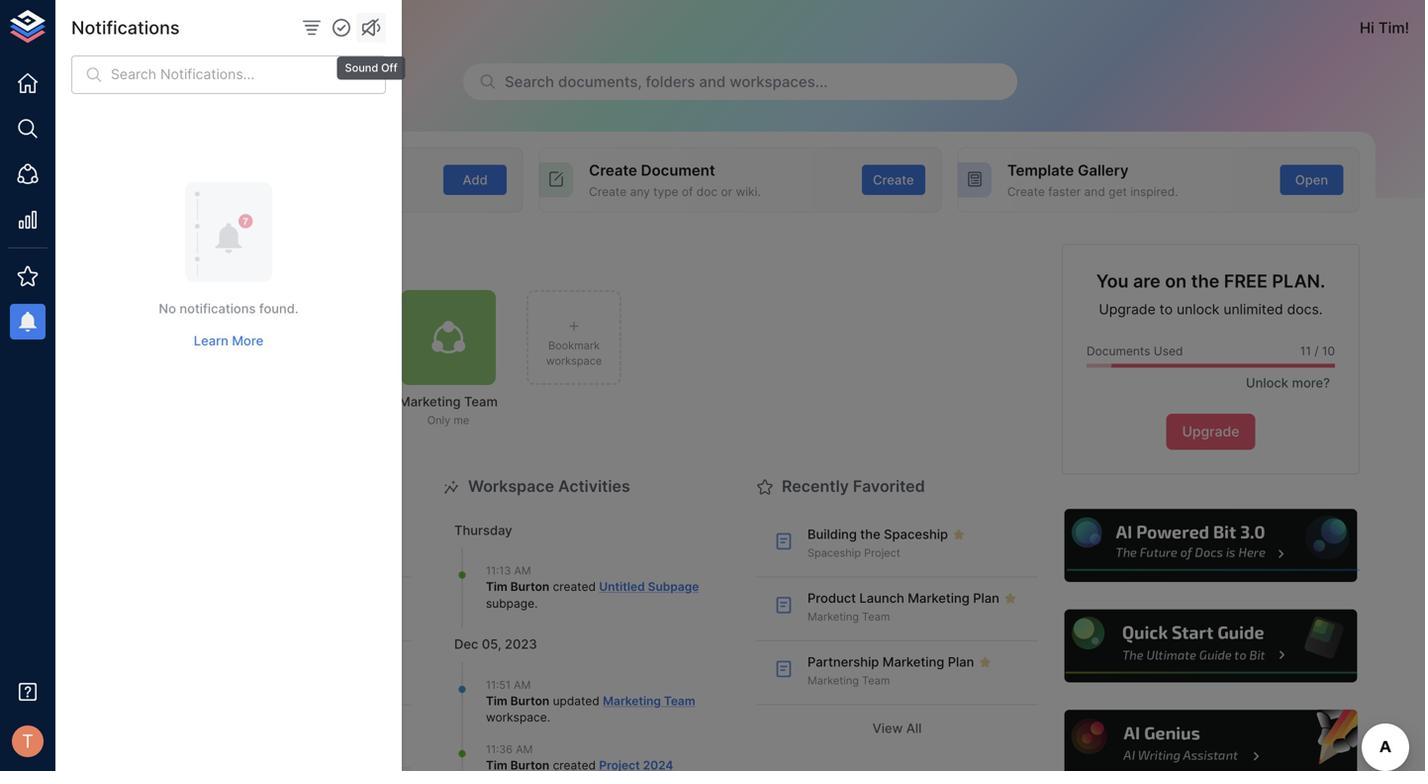 Task type: locate. For each thing, give the bounding box(es) containing it.
it
[[287, 184, 294, 199]]

marketing team
[[808, 610, 890, 623], [808, 674, 890, 687]]

you
[[1096, 270, 1129, 292]]

launch
[[860, 590, 905, 606]]

open button
[[1280, 165, 1344, 195]]

of
[[682, 184, 693, 199]]

upgrade button
[[1167, 414, 1256, 450]]

0 vertical spatial upgrade
[[1099, 301, 1156, 318]]

private.
[[298, 184, 340, 199]]

help image
[[1062, 507, 1360, 585], [1062, 607, 1360, 685], [1062, 707, 1360, 771]]

burton inside 11:13 am tim burton created untitled subpage subpage .
[[511, 580, 550, 594]]

am inside 11:13 am tim burton created untitled subpage subpage .
[[514, 564, 531, 577]]

marketing team for product
[[808, 610, 890, 623]]

the up unlock
[[1191, 270, 1220, 292]]

get
[[1109, 184, 1127, 199]]

notifications
[[71, 17, 180, 39]]

view all button
[[756, 713, 1038, 743]]

0 vertical spatial spaceship
[[884, 527, 948, 542]]

any
[[630, 184, 650, 199]]

marketing team only me
[[399, 394, 498, 427]]

2 vertical spatial tim
[[486, 694, 508, 708]]

untitled subpage link
[[599, 580, 699, 594]]

burton up the subpage
[[511, 580, 550, 594]]

1 horizontal spatial upgrade
[[1182, 423, 1240, 440]]

workspaces...
[[730, 73, 828, 91]]

am inside 11:51 am tim burton updated marketing team workspace .
[[514, 678, 531, 691]]

2023
[[505, 637, 537, 652]]

2 burton from the top
[[511, 694, 550, 708]]

learn
[[194, 333, 229, 349]]

1 burton from the top
[[511, 580, 550, 594]]

0 horizontal spatial and
[[699, 73, 726, 91]]

on
[[1165, 270, 1187, 292]]

Search Notifications... text field
[[111, 55, 386, 94]]

upgrade down you
[[1099, 301, 1156, 318]]

rogue enterprises
[[103, 19, 235, 37]]

search
[[505, 73, 554, 91]]

the up project
[[860, 527, 881, 542]]

2 vertical spatial help image
[[1062, 707, 1360, 771]]

sound
[[345, 61, 378, 74]]

workspace
[[546, 354, 602, 367], [486, 710, 547, 725]]

1 vertical spatial am
[[514, 678, 531, 691]]

tim inside 11:51 am tim burton updated marketing team workspace .
[[486, 694, 508, 708]]

search documents, folders and workspaces...
[[505, 73, 828, 91]]

team inside 11:51 am tim burton updated marketing team workspace .
[[664, 694, 695, 708]]

workspace inside button
[[546, 354, 602, 367]]

unlock
[[1246, 375, 1289, 390]]

inspired.
[[1131, 184, 1178, 199]]

unlimited
[[1224, 301, 1283, 318]]

0 vertical spatial marketing team
[[808, 610, 890, 623]]

am right 11:36
[[516, 743, 533, 756]]

11:36 am
[[486, 743, 533, 756]]

1 horizontal spatial or
[[721, 184, 733, 199]]

. inside 11:51 am tim burton updated marketing team workspace .
[[547, 710, 550, 725]]

1 horizontal spatial the
[[1191, 270, 1220, 292]]

search documents, folders and workspaces... button
[[463, 63, 1018, 100]]

11:51
[[486, 678, 511, 691]]

marketing right updated
[[603, 694, 661, 708]]

tim inside 11:13 am tim burton created untitled subpage subpage .
[[486, 580, 508, 594]]

1 vertical spatial upgrade
[[1182, 423, 1240, 440]]

or left make
[[239, 184, 250, 199]]

0 horizontal spatial or
[[239, 184, 250, 199]]

1 horizontal spatial and
[[1084, 184, 1105, 199]]

and down gallery on the top right
[[1084, 184, 1105, 199]]

0 horizontal spatial .
[[535, 596, 538, 611]]

are
[[1133, 270, 1161, 292]]

the inside you are on the free plan. upgrade to unlock unlimited docs.
[[1191, 270, 1220, 292]]

1 vertical spatial workspace
[[486, 710, 547, 725]]

marketing up only
[[399, 394, 461, 409]]

workspace up 11:36 am at the bottom
[[486, 710, 547, 725]]

1 vertical spatial spaceship
[[808, 547, 861, 559]]

1 vertical spatial the
[[860, 527, 881, 542]]

am right "11:13"
[[514, 564, 531, 577]]

upgrade
[[1099, 301, 1156, 318], [1182, 423, 1240, 440]]

2 or from the left
[[721, 184, 733, 199]]

hi
[[1360, 19, 1375, 37]]

.
[[535, 596, 538, 611], [547, 710, 550, 725]]

am for created
[[514, 564, 531, 577]]

0 horizontal spatial upgrade
[[1099, 301, 1156, 318]]

0 vertical spatial am
[[514, 564, 531, 577]]

1 vertical spatial marketing team
[[808, 674, 890, 687]]

recently favorited
[[782, 477, 925, 496]]

marketing down product launch marketing plan in the right of the page
[[883, 654, 945, 669]]

1 marketing team from the top
[[808, 610, 890, 623]]

11:36
[[486, 743, 513, 756]]

updated
[[553, 694, 600, 708]]

am for updated
[[514, 678, 531, 691]]

0 vertical spatial the
[[1191, 270, 1220, 292]]

spaceship up project
[[884, 527, 948, 542]]

. inside 11:13 am tim burton created untitled subpage subpage .
[[535, 596, 538, 611]]

sound off tooltip
[[335, 43, 407, 82]]

or
[[239, 184, 250, 199], [721, 184, 733, 199]]

1 vertical spatial .
[[547, 710, 550, 725]]

1 horizontal spatial .
[[547, 710, 550, 725]]

2 vertical spatial am
[[516, 743, 533, 756]]

open
[[1295, 172, 1329, 187]]

subpage
[[486, 596, 535, 611]]

create inside template gallery create faster and get inspired.
[[1007, 184, 1045, 199]]

workspace down bookmark
[[546, 354, 602, 367]]

documents,
[[558, 73, 642, 91]]

you are on the free plan. upgrade to unlock unlimited docs.
[[1096, 270, 1326, 318]]

marketing team down partnership on the bottom of page
[[808, 674, 890, 687]]

1 vertical spatial burton
[[511, 694, 550, 708]]

1 vertical spatial help image
[[1062, 607, 1360, 685]]

0 vertical spatial .
[[535, 596, 538, 611]]

burton down 11:51 at the bottom left of page
[[511, 694, 550, 708]]

rogue
[[103, 19, 149, 37]]

unlock more? button
[[1235, 368, 1335, 398]]

workspace
[[468, 477, 554, 496]]

partnership
[[808, 654, 879, 669]]

tim down 11:51 at the bottom left of page
[[486, 694, 508, 708]]

0 vertical spatial help image
[[1062, 507, 1360, 585]]

marketing team for partnership
[[808, 674, 890, 687]]

unlock more?
[[1246, 375, 1330, 390]]

documents
[[1087, 344, 1151, 358]]

0 vertical spatial workspace
[[546, 354, 602, 367]]

am right 11:51 at the bottom left of page
[[514, 678, 531, 691]]

2 marketing team from the top
[[808, 674, 890, 687]]

1 vertical spatial and
[[1084, 184, 1105, 199]]

burton inside 11:51 am tim burton updated marketing team workspace .
[[511, 694, 550, 708]]

1 vertical spatial tim
[[486, 580, 508, 594]]

document
[[641, 161, 715, 179]]

marketing team down "product"
[[808, 610, 890, 623]]

or right doc
[[721, 184, 733, 199]]

tim down "11:13"
[[486, 580, 508, 594]]

and
[[699, 73, 726, 91], [1084, 184, 1105, 199]]

learn more button
[[189, 326, 268, 356]]

0 vertical spatial burton
[[511, 580, 550, 594]]

10
[[1322, 344, 1335, 358]]

tim right hi at top
[[1379, 19, 1405, 37]]

/
[[1315, 344, 1319, 358]]

spaceship down the building
[[808, 547, 861, 559]]

0 vertical spatial and
[[699, 73, 726, 91]]

more?
[[1292, 375, 1330, 390]]

plan.
[[1272, 270, 1326, 292]]

upgrade inside you are on the free plan. upgrade to unlock unlimited docs.
[[1099, 301, 1156, 318]]

hi tim !
[[1360, 19, 1410, 37]]

the
[[1191, 270, 1220, 292], [860, 527, 881, 542]]

marketing down partnership on the bottom of page
[[808, 674, 859, 687]]

and inside 'button'
[[699, 73, 726, 91]]

and right folders
[[699, 73, 726, 91]]

t button
[[6, 720, 49, 763]]

upgrade down unlock more? "button"
[[1182, 423, 1240, 440]]

1 vertical spatial plan
[[948, 654, 974, 669]]



Task type: vqa. For each thing, say whether or not it's contained in the screenshot.
the leftmost the 'Untitled'
no



Task type: describe. For each thing, give the bounding box(es) containing it.
11:13 am tim burton created untitled subpage subpage .
[[486, 564, 699, 611]]

11
[[1300, 344, 1311, 358]]

r
[[79, 19, 87, 36]]

1 help image from the top
[[1062, 507, 1360, 585]]

make
[[254, 184, 284, 199]]

dec 05, 2023
[[454, 637, 537, 652]]

collaborate or make it private.
[[171, 184, 340, 199]]

upgrade inside 'button'
[[1182, 423, 1240, 440]]

workspace inside 11:51 am tim burton updated marketing team workspace .
[[486, 710, 547, 725]]

bookmarked workspaces
[[154, 245, 350, 264]]

to
[[1160, 301, 1173, 318]]

view all
[[873, 720, 922, 736]]

3 help image from the top
[[1062, 707, 1360, 771]]

product
[[808, 590, 856, 606]]

building
[[808, 527, 857, 542]]

documents used
[[1087, 344, 1183, 358]]

marketing inside marketing team only me
[[399, 394, 461, 409]]

bookmarked
[[154, 245, 251, 264]]

folders
[[646, 73, 695, 91]]

notifications
[[180, 301, 256, 316]]

template
[[1007, 161, 1074, 179]]

tim for marketing team
[[486, 694, 508, 708]]

sound off
[[345, 61, 398, 74]]

enterprises
[[152, 19, 235, 37]]

1 horizontal spatial spaceship
[[884, 527, 948, 542]]

t
[[22, 730, 34, 752]]

11:51 am tim burton updated marketing team workspace .
[[486, 678, 695, 725]]

team inside marketing team only me
[[464, 394, 498, 409]]

dec
[[454, 637, 478, 652]]

bookmark workspace
[[546, 339, 602, 367]]

gallery
[[1078, 161, 1129, 179]]

workspaces
[[255, 245, 350, 264]]

wiki.
[[736, 184, 761, 199]]

created
[[553, 580, 596, 594]]

add button
[[444, 165, 507, 195]]

template gallery create faster and get inspired.
[[1007, 161, 1178, 199]]

no notifications found.
[[159, 301, 299, 316]]

collaborate
[[171, 184, 236, 199]]

add
[[463, 172, 488, 187]]

mark all read image
[[330, 16, 353, 40]]

thursday
[[454, 523, 512, 538]]

learn more
[[194, 333, 264, 349]]

workspace activities
[[468, 477, 630, 496]]

untitled
[[599, 580, 645, 594]]

me
[[454, 414, 469, 427]]

free
[[1224, 270, 1268, 292]]

used
[[1154, 344, 1183, 358]]

favorited
[[853, 477, 925, 496]]

. for subpage
[[535, 596, 538, 611]]

building the spaceship
[[808, 527, 948, 542]]

off
[[381, 61, 398, 74]]

marketing down "product"
[[808, 610, 859, 623]]

subpage
[[648, 580, 699, 594]]

2 help image from the top
[[1062, 607, 1360, 685]]

or inside "create document create any type of doc or wiki."
[[721, 184, 733, 199]]

type
[[653, 184, 679, 199]]

marketing team link
[[603, 694, 695, 708]]

0 vertical spatial plan
[[973, 590, 1000, 606]]

project
[[864, 547, 900, 559]]

0 horizontal spatial spaceship
[[808, 547, 861, 559]]

spaceship project
[[808, 547, 900, 559]]

0 horizontal spatial the
[[860, 527, 881, 542]]

0 vertical spatial tim
[[1379, 19, 1405, 37]]

doc
[[697, 184, 718, 199]]

create button
[[862, 165, 925, 195]]

burton for subpage
[[511, 580, 550, 594]]

!
[[1405, 19, 1410, 37]]

found.
[[259, 301, 299, 316]]

05,
[[482, 637, 501, 652]]

create document create any type of doc or wiki.
[[589, 161, 761, 199]]

all
[[906, 720, 922, 736]]

burton for workspace
[[511, 694, 550, 708]]

. for workspace
[[547, 710, 550, 725]]

bookmark workspace button
[[527, 290, 622, 385]]

faster
[[1048, 184, 1081, 199]]

unlock
[[1177, 301, 1220, 318]]

docs.
[[1287, 301, 1323, 318]]

bookmark
[[548, 339, 600, 352]]

no
[[159, 301, 176, 316]]

activities
[[558, 477, 630, 496]]

11 / 10
[[1300, 344, 1335, 358]]

only
[[427, 414, 451, 427]]

recently
[[782, 477, 849, 496]]

product launch marketing plan
[[808, 590, 1000, 606]]

sound off image
[[359, 16, 383, 40]]

1 or from the left
[[239, 184, 250, 199]]

create inside button
[[873, 172, 914, 187]]

marketing inside 11:51 am tim burton updated marketing team workspace .
[[603, 694, 661, 708]]

view
[[873, 720, 903, 736]]

marketing right launch
[[908, 590, 970, 606]]

tim for untitled subpage
[[486, 580, 508, 594]]

and inside template gallery create faster and get inspired.
[[1084, 184, 1105, 199]]



